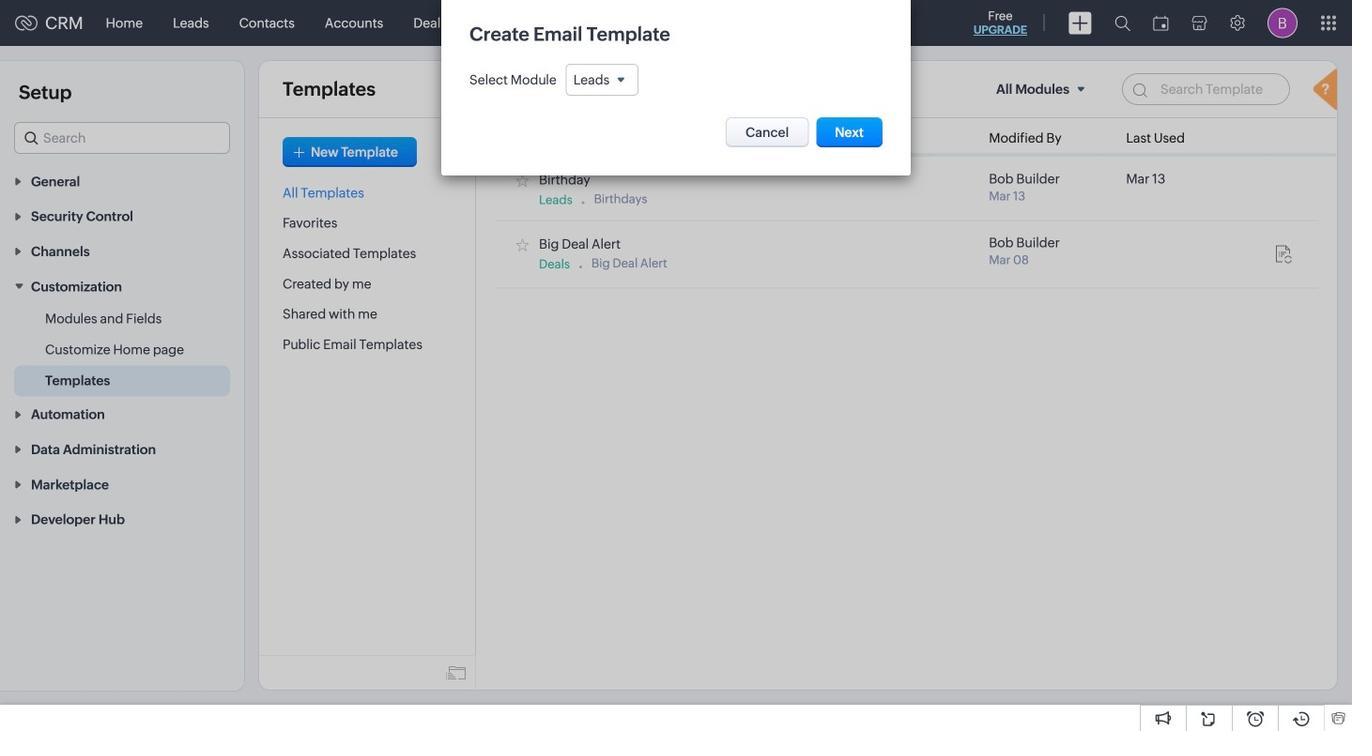 Task type: locate. For each thing, give the bounding box(es) containing it.
None button
[[726, 118, 809, 148], [817, 118, 883, 148], [726, 118, 809, 148], [817, 118, 883, 148]]

Search Template text field
[[1123, 73, 1291, 105]]

logo image
[[15, 15, 38, 31]]

None field
[[566, 64, 639, 96]]

region
[[0, 304, 244, 397]]



Task type: vqa. For each thing, say whether or not it's contained in the screenshot.
the logo
yes



